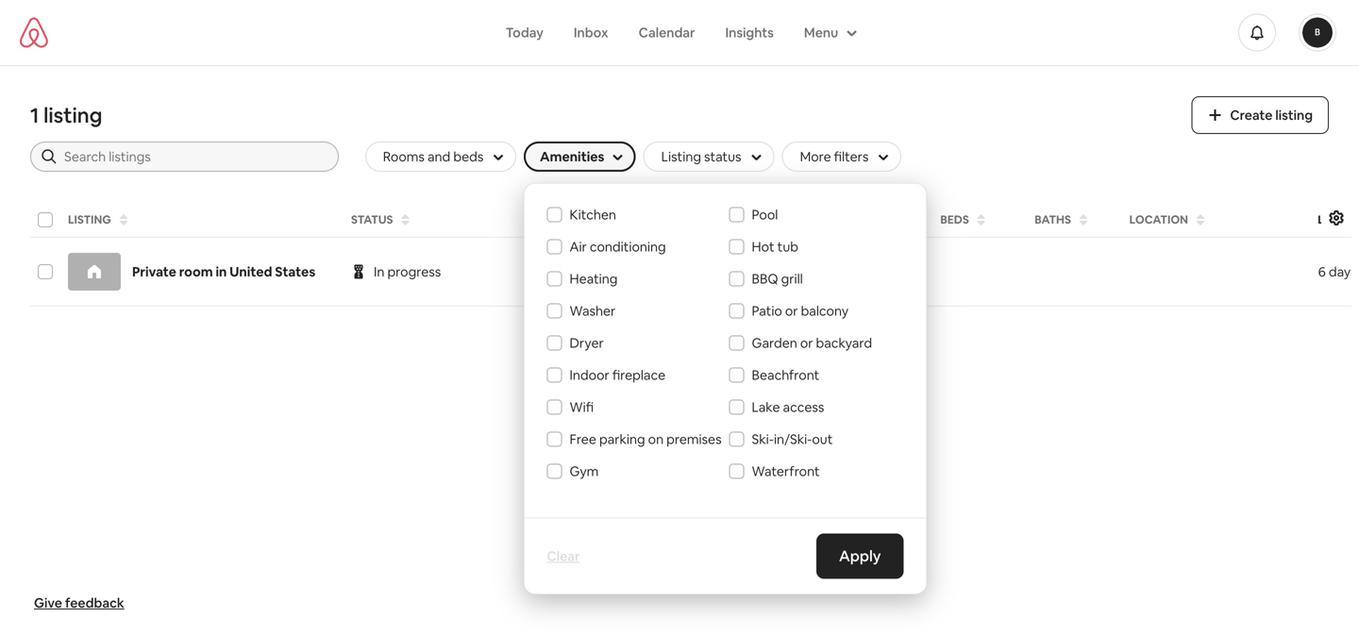Task type: vqa. For each thing, say whether or not it's contained in the screenshot.
"online"
no



Task type: describe. For each thing, give the bounding box(es) containing it.
create
[[1231, 107, 1273, 124]]

access
[[783, 399, 825, 416]]

listing for 1 listing
[[44, 102, 102, 129]]

states
[[275, 263, 316, 280]]

clear
[[547, 548, 580, 565]]

pool
[[752, 206, 779, 223]]

in
[[216, 263, 227, 280]]

6
[[1319, 263, 1327, 280]]

apply
[[840, 547, 882, 566]]

Search text field
[[64, 147, 326, 166]]

bbq grill
[[752, 271, 803, 288]]

last mo button
[[1313, 207, 1360, 233]]

insights
[[726, 24, 774, 41]]

baths
[[1036, 212, 1072, 227]]

give
[[34, 595, 62, 612]]

1
[[30, 102, 39, 129]]

ski-
[[752, 431, 774, 448]]

air conditioning
[[570, 238, 666, 255]]

menu
[[805, 24, 839, 41]]

beds button
[[936, 207, 1026, 233]]

or for balcony
[[786, 303, 799, 320]]

progress
[[388, 263, 441, 280]]

status button
[[346, 207, 531, 233]]

clear button
[[540, 541, 588, 573]]

listing button
[[62, 207, 342, 233]]

balcony
[[801, 303, 849, 320]]

today
[[506, 24, 544, 41]]

6 days 
[[1319, 263, 1360, 280]]

united
[[230, 263, 272, 280]]

in
[[374, 263, 385, 280]]

private
[[132, 263, 177, 280]]

main navigation menu image
[[1303, 17, 1334, 48]]

bbq
[[752, 271, 779, 288]]

parking
[[600, 431, 646, 448]]

on
[[649, 431, 664, 448]]

free
[[570, 431, 597, 448]]

grill
[[782, 271, 803, 288]]

indoor fireplace
[[570, 367, 666, 384]]

instant book off image
[[729, 264, 744, 280]]

in progress
[[374, 263, 441, 280]]

listing for create listing
[[1276, 107, 1314, 124]]

off
[[752, 263, 772, 280]]

last
[[1319, 212, 1347, 227]]

patio or balcony
[[752, 303, 849, 320]]

garden
[[752, 335, 798, 352]]

air
[[570, 238, 587, 255]]

backyard
[[816, 335, 873, 352]]

location
[[1130, 212, 1189, 227]]

free parking on premises
[[570, 431, 722, 448]]

amenities
[[540, 148, 605, 165]]

baths button
[[1030, 207, 1121, 233]]

location button
[[1125, 207, 1310, 233]]

lake access
[[752, 399, 825, 416]]

wifi
[[570, 399, 594, 416]]

waterfront
[[752, 463, 820, 480]]

finish
[[555, 263, 591, 280]]

finish link
[[540, 256, 606, 288]]



Task type: locate. For each thing, give the bounding box(es) containing it.
private room in united states
[[132, 263, 316, 280]]

room
[[179, 263, 213, 280]]

create listing
[[1231, 107, 1314, 124]]

indoor
[[570, 367, 610, 384]]

listing right 1 on the left of the page
[[44, 102, 102, 129]]

hot
[[752, 238, 775, 255]]

or right garden
[[801, 335, 814, 352]]

tub
[[778, 238, 799, 255]]

1 vertical spatial or
[[801, 335, 814, 352]]

conditioning
[[590, 238, 666, 255]]

apply dialog
[[524, 183, 927, 595]]

premises
[[667, 431, 722, 448]]

days
[[1330, 263, 1358, 280]]

hot tub
[[752, 238, 799, 255]]

dryer
[[570, 335, 604, 352]]

give feedback button
[[26, 587, 132, 620]]

0 vertical spatial or
[[786, 303, 799, 320]]

beds
[[941, 212, 970, 227]]

kitchen
[[570, 206, 617, 223]]

status
[[351, 212, 393, 227]]

listing right "create"
[[1276, 107, 1314, 124]]

0 horizontal spatial listing
[[44, 102, 102, 129]]

1 listing heading
[[30, 102, 1170, 129]]

fireplace
[[613, 367, 666, 384]]

lake
[[752, 399, 781, 416]]

listing
[[44, 102, 102, 129], [1276, 107, 1314, 124]]

0 horizontal spatial or
[[786, 303, 799, 320]]

apply button
[[817, 534, 904, 579]]

heating
[[570, 271, 618, 288]]

create listing link
[[1192, 96, 1330, 134]]

or
[[786, 303, 799, 320], [801, 335, 814, 352]]

give feedback
[[34, 595, 124, 612]]

instant book button
[[723, 207, 836, 233]]

in/ski-
[[774, 431, 813, 448]]

1 listing
[[30, 102, 102, 129]]

listing
[[68, 212, 111, 227]]

mo
[[1350, 212, 1360, 227]]

last mo
[[1319, 212, 1360, 227]]

calendar link
[[624, 15, 711, 51]]

inbox
[[574, 24, 609, 41]]

garden or backyard
[[752, 335, 873, 352]]

washer
[[570, 303, 616, 320]]

patio
[[752, 303, 783, 320]]

calendar
[[639, 24, 696, 41]]

amenities button
[[524, 142, 636, 172]]

menu button
[[789, 15, 869, 51]]

instant
[[729, 212, 777, 227]]

1 horizontal spatial or
[[801, 335, 814, 352]]

or for backyard
[[801, 335, 814, 352]]

today link
[[491, 15, 559, 51]]

ski-in/ski-out
[[752, 431, 833, 448]]

book
[[779, 212, 813, 227]]

inbox link
[[559, 15, 624, 51]]

or right patio
[[786, 303, 799, 320]]

out
[[813, 431, 833, 448]]

listing inside create listing link
[[1276, 107, 1314, 124]]

instant book
[[729, 212, 813, 227]]

1 horizontal spatial listing
[[1276, 107, 1314, 124]]

beachfront
[[752, 367, 820, 384]]

insights link
[[711, 15, 789, 51]]

gym
[[570, 463, 599, 480]]

feedback
[[65, 595, 124, 612]]



